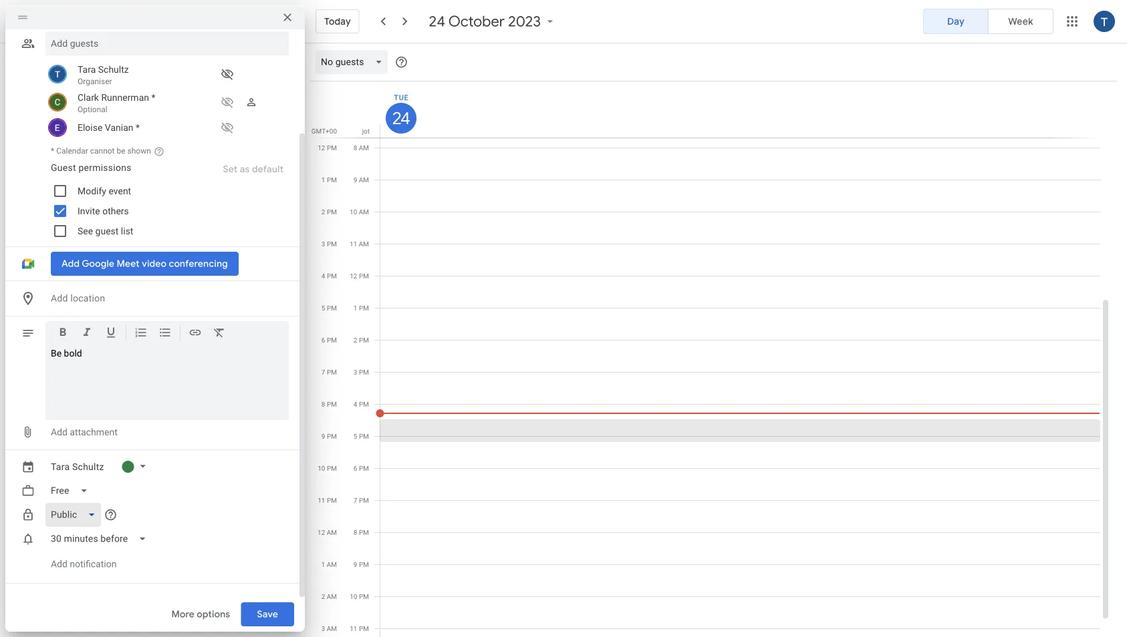 Task type: vqa. For each thing, say whether or not it's contained in the screenshot.
2 am
yes



Task type: locate. For each thing, give the bounding box(es) containing it.
add notification button
[[45, 549, 122, 581]]

am for 2 am
[[327, 593, 337, 601]]

modify event
[[78, 186, 131, 197]]

0 vertical spatial 11 pm
[[318, 497, 337, 505]]

attachment
[[70, 427, 118, 438]]

3 am
[[321, 625, 337, 633]]

0 horizontal spatial 7 pm
[[322, 368, 337, 376]]

24 left "october" on the left of the page
[[429, 12, 446, 31]]

0 vertical spatial add
[[51, 293, 68, 304]]

1 horizontal spatial 24
[[429, 12, 446, 31]]

0 vertical spatial 2 pm
[[322, 208, 337, 216]]

show schedule of clark runnerman image
[[217, 92, 238, 113]]

3 pm
[[322, 240, 337, 248], [354, 368, 369, 376]]

schultz up organiser
[[98, 64, 129, 75]]

1 horizontal spatial 3 pm
[[354, 368, 369, 376]]

12
[[318, 144, 325, 152], [350, 272, 357, 280], [318, 529, 325, 537]]

tara schultz, organiser tree item
[[45, 61, 289, 89]]

10 up 11 am
[[350, 208, 357, 216]]

* right vanian
[[136, 122, 140, 133]]

10 pm right 2 am at the bottom
[[350, 593, 369, 601]]

2 vertical spatial *
[[51, 146, 54, 156]]

0 vertical spatial tara
[[78, 64, 96, 75]]

8
[[353, 144, 357, 152], [322, 400, 325, 409], [354, 529, 357, 537]]

1 horizontal spatial 10 pm
[[350, 593, 369, 601]]

* down tara schultz, organiser "tree item"
[[151, 92, 155, 103]]

am down 2 am at the bottom
[[327, 625, 337, 633]]

am for 1 am
[[327, 561, 337, 569]]

bold
[[64, 348, 82, 359]]

6
[[322, 336, 325, 344], [354, 465, 357, 473]]

24 grid
[[310, 82, 1111, 638]]

0 vertical spatial 12
[[318, 144, 325, 152]]

0 vertical spatial 1 pm
[[322, 176, 337, 184]]

remove formatting image
[[213, 326, 226, 342]]

am up 2 am at the bottom
[[327, 561, 337, 569]]

0 horizontal spatial tara
[[51, 462, 70, 473]]

Guests text field
[[51, 31, 283, 55]]

week
[[1008, 15, 1033, 27]]

2 pm
[[322, 208, 337, 216], [354, 336, 369, 344]]

add for add attachment
[[51, 427, 67, 438]]

tara for tara schultz
[[51, 462, 70, 473]]

2 vertical spatial 12
[[318, 529, 325, 537]]

add attachment
[[51, 427, 118, 438]]

0 vertical spatial 6
[[322, 336, 325, 344]]

add location button
[[45, 287, 289, 311]]

12 down 11 am
[[350, 272, 357, 280]]

calendar
[[56, 146, 88, 156]]

Week radio
[[988, 9, 1054, 34]]

1 down 11 am
[[354, 304, 357, 312]]

24 down the tue at the left of the page
[[392, 108, 409, 129]]

1 vertical spatial 8 pm
[[354, 529, 369, 537]]

9
[[353, 176, 357, 184], [322, 433, 325, 441], [354, 561, 357, 569]]

1 left 9 am
[[322, 176, 325, 184]]

11 up 12 am
[[318, 497, 325, 505]]

2 vertical spatial 11
[[350, 625, 357, 633]]

Day radio
[[923, 9, 989, 34]]

8 pm
[[322, 400, 337, 409], [354, 529, 369, 537]]

11 down 10 am
[[350, 240, 357, 248]]

pm
[[327, 144, 337, 152], [327, 176, 337, 184], [327, 208, 337, 216], [327, 240, 337, 248], [327, 272, 337, 280], [359, 272, 369, 280], [327, 304, 337, 312], [359, 304, 369, 312], [327, 336, 337, 344], [359, 336, 369, 344], [327, 368, 337, 376], [359, 368, 369, 376], [327, 400, 337, 409], [359, 400, 369, 409], [327, 433, 337, 441], [359, 433, 369, 441], [327, 465, 337, 473], [359, 465, 369, 473], [327, 497, 337, 505], [359, 497, 369, 505], [359, 529, 369, 537], [359, 561, 369, 569], [359, 593, 369, 601], [359, 625, 369, 633]]

2023
[[508, 12, 541, 31]]

today
[[324, 16, 351, 27]]

12 pm down 11 am
[[350, 272, 369, 280]]

2 vertical spatial add
[[51, 559, 67, 570]]

12 up 1 am
[[318, 529, 325, 537]]

am down "jot"
[[359, 144, 369, 152]]

add attachment button
[[45, 421, 123, 445]]

2
[[322, 208, 325, 216], [354, 336, 357, 344], [321, 593, 325, 601]]

add left notification
[[51, 559, 67, 570]]

tara for tara schultz organiser
[[78, 64, 96, 75]]

schultz for tara schultz organiser
[[98, 64, 129, 75]]

0 vertical spatial 24
[[429, 12, 446, 31]]

2 vertical spatial 2
[[321, 593, 325, 601]]

12 down gmt+00
[[318, 144, 325, 152]]

1 horizontal spatial 5
[[354, 433, 357, 441]]

1 vertical spatial 9 pm
[[354, 561, 369, 569]]

1 horizontal spatial *
[[136, 122, 140, 133]]

0 horizontal spatial 4
[[322, 272, 325, 280]]

am down 9 am
[[359, 208, 369, 216]]

1 horizontal spatial 4
[[354, 400, 357, 409]]

1 am
[[321, 561, 337, 569]]

4
[[322, 272, 325, 280], [354, 400, 357, 409]]

4 pm
[[322, 272, 337, 280], [354, 400, 369, 409]]

0 vertical spatial 9 pm
[[322, 433, 337, 441]]

0 vertical spatial 10
[[350, 208, 357, 216]]

10 up 12 am
[[318, 465, 325, 473]]

add location
[[51, 293, 105, 304]]

add notification
[[51, 559, 117, 570]]

1 vertical spatial schultz
[[72, 462, 104, 473]]

5
[[322, 304, 325, 312], [354, 433, 357, 441]]

0 vertical spatial 8
[[353, 144, 357, 152]]

am down 8 am in the top of the page
[[359, 176, 369, 184]]

0 vertical spatial 1
[[322, 176, 325, 184]]

1 horizontal spatial 7 pm
[[354, 497, 369, 505]]

option group
[[923, 9, 1054, 34]]

* for clark runnerman * optional
[[151, 92, 155, 103]]

schultz for tara schultz
[[72, 462, 104, 473]]

11 pm up 12 am
[[318, 497, 337, 505]]

others
[[102, 206, 129, 217]]

9 am
[[353, 176, 369, 184]]

am for 3 am
[[327, 625, 337, 633]]

0 vertical spatial schultz
[[98, 64, 129, 75]]

1 pm
[[322, 176, 337, 184], [354, 304, 369, 312]]

1 pm left 9 am
[[322, 176, 337, 184]]

11 pm
[[318, 497, 337, 505], [350, 625, 369, 633]]

1 pm down 11 am
[[354, 304, 369, 312]]

* left calendar
[[51, 146, 54, 156]]

8 am
[[353, 144, 369, 152]]

0 horizontal spatial 6 pm
[[322, 336, 337, 344]]

add inside button
[[51, 559, 67, 570]]

1 vertical spatial 6 pm
[[354, 465, 369, 473]]

* calendar cannot be shown
[[51, 146, 151, 156]]

1 vertical spatial 7
[[354, 497, 357, 505]]

be
[[117, 146, 125, 156]]

optional
[[78, 105, 107, 114]]

3
[[322, 240, 325, 248], [354, 368, 357, 376], [321, 625, 325, 633]]

1
[[322, 176, 325, 184], [354, 304, 357, 312], [321, 561, 325, 569]]

1 vertical spatial 1
[[354, 304, 357, 312]]

1 down 12 am
[[321, 561, 325, 569]]

10 pm
[[318, 465, 337, 473], [350, 593, 369, 601]]

0 vertical spatial 4 pm
[[322, 272, 337, 280]]

add inside dropdown button
[[51, 293, 68, 304]]

1 vertical spatial add
[[51, 427, 67, 438]]

insert link image
[[189, 326, 202, 342]]

clark runnerman, optional tree item
[[45, 89, 289, 117]]

add inside button
[[51, 427, 67, 438]]

tara inside tara schultz organiser
[[78, 64, 96, 75]]

schultz inside tara schultz organiser
[[98, 64, 129, 75]]

7 pm
[[322, 368, 337, 376], [354, 497, 369, 505]]

clark runnerman * optional
[[78, 92, 155, 114]]

0 vertical spatial *
[[151, 92, 155, 103]]

1 vertical spatial 24
[[392, 108, 409, 129]]

6 pm
[[322, 336, 337, 344], [354, 465, 369, 473]]

12 pm down gmt+00
[[318, 144, 337, 152]]

schultz down the add attachment
[[72, 462, 104, 473]]

am up 1 am
[[327, 529, 337, 537]]

Description text field
[[51, 348, 283, 415]]

am for 11 am
[[359, 240, 369, 248]]

bold image
[[56, 326, 70, 342]]

1 vertical spatial 3
[[354, 368, 357, 376]]

formatting options toolbar
[[45, 322, 289, 350]]

add
[[51, 293, 68, 304], [51, 427, 67, 438], [51, 559, 67, 570]]

10
[[350, 208, 357, 216], [318, 465, 325, 473], [350, 593, 357, 601]]

24 october 2023 button
[[424, 12, 562, 31]]

tara schultz organiser
[[78, 64, 129, 86]]

*
[[151, 92, 155, 103], [136, 122, 140, 133], [51, 146, 54, 156]]

2 add from the top
[[51, 427, 67, 438]]

1 vertical spatial 9
[[322, 433, 325, 441]]

1 vertical spatial 4
[[354, 400, 357, 409]]

1 vertical spatial tara
[[51, 462, 70, 473]]

0 horizontal spatial 5
[[322, 304, 325, 312]]

* inside the eloise vanian tree item
[[136, 122, 140, 133]]

11 right 3 am
[[350, 625, 357, 633]]

10 pm up 12 am
[[318, 465, 337, 473]]

1 horizontal spatial 5 pm
[[354, 433, 369, 441]]

1 add from the top
[[51, 293, 68, 304]]

1 vertical spatial 7 pm
[[354, 497, 369, 505]]

schultz
[[98, 64, 129, 75], [72, 462, 104, 473]]

1 horizontal spatial tara
[[78, 64, 96, 75]]

0 vertical spatial 3
[[322, 240, 325, 248]]

10 right 2 am at the bottom
[[350, 593, 357, 601]]

0 vertical spatial 3 pm
[[322, 240, 337, 248]]

None field
[[316, 50, 394, 74], [45, 479, 99, 503], [45, 503, 107, 528], [45, 528, 157, 552], [316, 50, 394, 74], [45, 479, 99, 503], [45, 503, 107, 528], [45, 528, 157, 552]]

0 horizontal spatial 24
[[392, 108, 409, 129]]

0 horizontal spatial 6
[[322, 336, 325, 344]]

0 vertical spatial 10 pm
[[318, 465, 337, 473]]

tara up organiser
[[78, 64, 96, 75]]

eloise
[[78, 122, 103, 133]]

2 horizontal spatial *
[[151, 92, 155, 103]]

1 vertical spatial 5 pm
[[354, 433, 369, 441]]

1 horizontal spatial 2 pm
[[354, 336, 369, 344]]

24 october 2023
[[429, 12, 541, 31]]

tara schultz
[[51, 462, 104, 473]]

1 vertical spatial 2 pm
[[354, 336, 369, 344]]

add left attachment
[[51, 427, 67, 438]]

0 vertical spatial 5 pm
[[322, 304, 337, 312]]

11
[[350, 240, 357, 248], [318, 497, 325, 505], [350, 625, 357, 633]]

0 vertical spatial 12 pm
[[318, 144, 337, 152]]

am
[[359, 144, 369, 152], [359, 176, 369, 184], [359, 208, 369, 216], [359, 240, 369, 248], [327, 529, 337, 537], [327, 561, 337, 569], [327, 593, 337, 601], [327, 625, 337, 633]]

0 vertical spatial 8 pm
[[322, 400, 337, 409]]

3 add from the top
[[51, 559, 67, 570]]

clark
[[78, 92, 99, 103]]

2 am
[[321, 593, 337, 601]]

am for 8 am
[[359, 144, 369, 152]]

1 vertical spatial *
[[136, 122, 140, 133]]

1 horizontal spatial 12 pm
[[350, 272, 369, 280]]

eloise vanian *
[[78, 122, 140, 133]]

0 vertical spatial 7
[[322, 368, 325, 376]]

0 horizontal spatial 5 pm
[[322, 304, 337, 312]]

group
[[45, 157, 289, 241]]

1 vertical spatial 4 pm
[[354, 400, 369, 409]]

5 pm
[[322, 304, 337, 312], [354, 433, 369, 441]]

1 vertical spatial 1 pm
[[354, 304, 369, 312]]

0 horizontal spatial 3 pm
[[322, 240, 337, 248]]

24
[[429, 12, 446, 31], [392, 108, 409, 129]]

11 pm right 3 am
[[350, 625, 369, 633]]

am down 10 am
[[359, 240, 369, 248]]

* inside clark runnerman * optional
[[151, 92, 155, 103]]

tara down the add attachment
[[51, 462, 70, 473]]

1 vertical spatial 6
[[354, 465, 357, 473]]

group containing guest permissions
[[45, 157, 289, 241]]

runnerman
[[101, 92, 149, 103]]

tara
[[78, 64, 96, 75], [51, 462, 70, 473]]

9 pm
[[322, 433, 337, 441], [354, 561, 369, 569]]

24 inside tue 24
[[392, 108, 409, 129]]

1 horizontal spatial 9 pm
[[354, 561, 369, 569]]

am up 3 am
[[327, 593, 337, 601]]

12 pm
[[318, 144, 337, 152], [350, 272, 369, 280]]

add left location
[[51, 293, 68, 304]]

7
[[322, 368, 325, 376], [354, 497, 357, 505]]

guest
[[51, 162, 76, 173]]

1 vertical spatial 11 pm
[[350, 625, 369, 633]]

am for 12 am
[[327, 529, 337, 537]]

0 horizontal spatial 2 pm
[[322, 208, 337, 216]]

0 horizontal spatial 7
[[322, 368, 325, 376]]



Task type: describe. For each thing, give the bounding box(es) containing it.
numbered list image
[[134, 326, 148, 342]]

am for 10 am
[[359, 208, 369, 216]]

0 vertical spatial 11
[[350, 240, 357, 248]]

option group containing day
[[923, 9, 1054, 34]]

10 am
[[350, 208, 369, 216]]

0 horizontal spatial 4 pm
[[322, 272, 337, 280]]

1 vertical spatial 5
[[354, 433, 357, 441]]

0 horizontal spatial 8 pm
[[322, 400, 337, 409]]

eloise vanian tree item
[[45, 117, 289, 138]]

october
[[449, 12, 505, 31]]

0 horizontal spatial 1 pm
[[322, 176, 337, 184]]

be
[[51, 348, 62, 359]]

2 vertical spatial 9
[[354, 561, 357, 569]]

0 horizontal spatial 12 pm
[[318, 144, 337, 152]]

show schedule of eloise vanian image
[[217, 117, 238, 138]]

guest
[[95, 226, 119, 237]]

1 horizontal spatial 7
[[354, 497, 357, 505]]

1 vertical spatial 12
[[350, 272, 357, 280]]

shown
[[127, 146, 151, 156]]

organiser
[[78, 77, 112, 86]]

1 horizontal spatial 6 pm
[[354, 465, 369, 473]]

0 vertical spatial 9
[[353, 176, 357, 184]]

modify
[[78, 186, 106, 197]]

underline image
[[104, 326, 118, 342]]

0 horizontal spatial 9 pm
[[322, 433, 337, 441]]

1 horizontal spatial 8 pm
[[354, 529, 369, 537]]

tue 24
[[392, 93, 409, 129]]

see
[[78, 226, 93, 237]]

1 horizontal spatial 6
[[354, 465, 357, 473]]

gmt+00
[[311, 127, 337, 135]]

list
[[121, 226, 133, 237]]

tuesday, 24 october, today element
[[386, 103, 417, 134]]

invite others
[[78, 206, 129, 217]]

2 vertical spatial 10
[[350, 593, 357, 601]]

tue
[[394, 93, 409, 102]]

permissions
[[79, 162, 131, 173]]

location
[[70, 293, 105, 304]]

0 horizontal spatial 11 pm
[[318, 497, 337, 505]]

cannot
[[90, 146, 115, 156]]

italic image
[[80, 326, 94, 342]]

0 vertical spatial 7 pm
[[322, 368, 337, 376]]

0 horizontal spatial *
[[51, 146, 54, 156]]

1 vertical spatial 11
[[318, 497, 325, 505]]

0 vertical spatial 4
[[322, 272, 325, 280]]

be bold
[[51, 348, 82, 359]]

1 vertical spatial 3 pm
[[354, 368, 369, 376]]

bulleted list image
[[158, 326, 172, 342]]

today button
[[316, 5, 360, 37]]

11 am
[[350, 240, 369, 248]]

invite
[[78, 206, 100, 217]]

day
[[947, 15, 965, 27]]

24 column header
[[380, 82, 1101, 138]]

0 vertical spatial 2
[[322, 208, 325, 216]]

add for add notification
[[51, 559, 67, 570]]

1 horizontal spatial 1 pm
[[354, 304, 369, 312]]

1 horizontal spatial 11 pm
[[350, 625, 369, 633]]

0 vertical spatial 5
[[322, 304, 325, 312]]

1 vertical spatial 10 pm
[[350, 593, 369, 601]]

am for 9 am
[[359, 176, 369, 184]]

2 vertical spatial 3
[[321, 625, 325, 633]]

jot
[[362, 127, 370, 135]]

0 horizontal spatial 10 pm
[[318, 465, 337, 473]]

event
[[109, 186, 131, 197]]

1 vertical spatial 8
[[322, 400, 325, 409]]

12 am
[[318, 529, 337, 537]]

* for eloise vanian *
[[136, 122, 140, 133]]

guests invited to this event. tree
[[45, 61, 289, 138]]

2 vertical spatial 8
[[354, 529, 357, 537]]

1 vertical spatial 10
[[318, 465, 325, 473]]

see guest list
[[78, 226, 133, 237]]

vanian
[[105, 122, 133, 133]]

1 horizontal spatial 4 pm
[[354, 400, 369, 409]]

1 vertical spatial 2
[[354, 336, 357, 344]]

0 vertical spatial 6 pm
[[322, 336, 337, 344]]

add for add location
[[51, 293, 68, 304]]

2 vertical spatial 1
[[321, 561, 325, 569]]

notification
[[70, 559, 117, 570]]

guest permissions
[[51, 162, 131, 173]]



